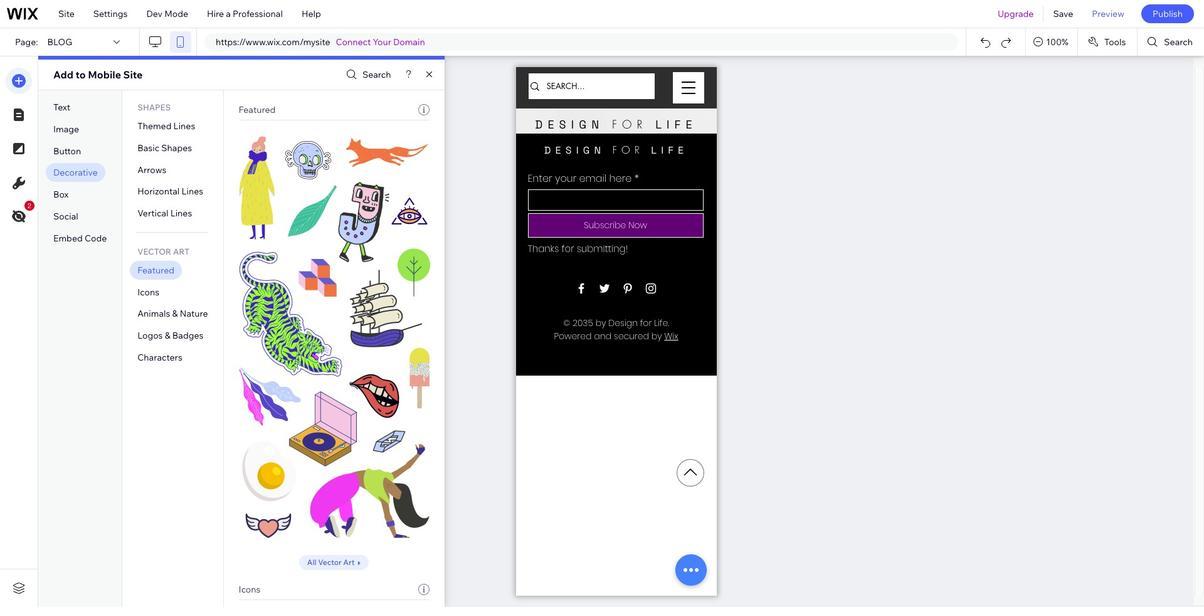 Task type: describe. For each thing, give the bounding box(es) containing it.
1 vertical spatial search
[[363, 69, 391, 80]]

& for nature
[[172, 308, 178, 320]]

https://www.wix.com/mysite connect your domain
[[216, 36, 425, 48]]

dev mode
[[146, 8, 188, 19]]

vertical lines
[[138, 208, 192, 219]]

1 vertical spatial shapes
[[161, 142, 192, 154]]

1 vertical spatial featured
[[138, 265, 174, 276]]

all
[[307, 558, 317, 567]]

image
[[53, 123, 79, 135]]

vector art
[[138, 247, 190, 257]]

save
[[1054, 8, 1074, 19]]

domain
[[394, 36, 425, 48]]

logos
[[138, 330, 163, 342]]

all vector art
[[307, 558, 355, 567]]

themed lines
[[138, 120, 195, 132]]

add to mobile site
[[53, 68, 143, 81]]

horizontal lines
[[138, 186, 203, 197]]

https://www.wix.com/mysite
[[216, 36, 330, 48]]

2
[[28, 202, 31, 210]]

0 horizontal spatial vector
[[138, 247, 171, 257]]

professional
[[233, 8, 283, 19]]

art inside button
[[343, 558, 355, 567]]

embed code
[[53, 233, 107, 244]]

preview
[[1093, 8, 1125, 19]]

vector inside button
[[318, 558, 342, 567]]

all vector art button
[[299, 555, 369, 570]]

blog
[[47, 36, 72, 48]]



Task type: locate. For each thing, give the bounding box(es) containing it.
tools
[[1105, 36, 1127, 48]]

art right all
[[343, 558, 355, 567]]

logos & badges
[[138, 330, 204, 342]]

nature
[[180, 308, 208, 320]]

& left "nature"
[[172, 308, 178, 320]]

1 horizontal spatial site
[[123, 68, 143, 81]]

search down the publish
[[1165, 36, 1194, 48]]

animals & nature
[[138, 308, 208, 320]]

art
[[173, 247, 190, 257], [343, 558, 355, 567]]

search down your
[[363, 69, 391, 80]]

icons
[[138, 287, 159, 298], [239, 584, 261, 596]]

0 horizontal spatial search button
[[343, 66, 391, 84]]

lines for vertical lines
[[170, 208, 192, 219]]

site up blog
[[58, 8, 75, 19]]

basic shapes
[[138, 142, 192, 154]]

shapes
[[138, 102, 171, 112], [161, 142, 192, 154]]

lines for horizontal lines
[[182, 186, 203, 197]]

0 vertical spatial &
[[172, 308, 178, 320]]

basic
[[138, 142, 160, 154]]

hire
[[207, 8, 224, 19]]

1 horizontal spatial search
[[1165, 36, 1194, 48]]

1 vertical spatial &
[[165, 330, 171, 342]]

connect
[[336, 36, 371, 48]]

0 horizontal spatial &
[[165, 330, 171, 342]]

0 vertical spatial search button
[[1139, 28, 1205, 56]]

shapes down themed lines
[[161, 142, 192, 154]]

0 vertical spatial shapes
[[138, 102, 171, 112]]

arrows
[[138, 164, 167, 175]]

1 vertical spatial site
[[123, 68, 143, 81]]

1 horizontal spatial art
[[343, 558, 355, 567]]

2 button
[[6, 201, 35, 230]]

0 horizontal spatial search
[[363, 69, 391, 80]]

vector down vertical
[[138, 247, 171, 257]]

hire a professional
[[207, 8, 283, 19]]

code
[[85, 233, 107, 244]]

1 vertical spatial art
[[343, 558, 355, 567]]

lines
[[174, 120, 195, 132], [182, 186, 203, 197], [170, 208, 192, 219]]

search
[[1165, 36, 1194, 48], [363, 69, 391, 80]]

animals
[[138, 308, 170, 320]]

lines for themed lines
[[174, 120, 195, 132]]

add
[[53, 68, 73, 81]]

1 vertical spatial lines
[[182, 186, 203, 197]]

0 horizontal spatial site
[[58, 8, 75, 19]]

0 horizontal spatial featured
[[138, 265, 174, 276]]

site right the "mobile"
[[123, 68, 143, 81]]

vector right all
[[318, 558, 342, 567]]

vector
[[138, 247, 171, 257], [318, 558, 342, 567]]

text
[[53, 102, 70, 113]]

upgrade
[[998, 8, 1034, 19]]

search button down connect
[[343, 66, 391, 84]]

settings
[[93, 8, 128, 19]]

to
[[76, 68, 86, 81]]

preview button
[[1083, 0, 1135, 28]]

100%
[[1047, 36, 1069, 48]]

1 vertical spatial vector
[[318, 558, 342, 567]]

lines right horizontal
[[182, 186, 203, 197]]

badges
[[172, 330, 204, 342]]

0 vertical spatial search
[[1165, 36, 1194, 48]]

help
[[302, 8, 321, 19]]

themed
[[138, 120, 172, 132]]

0 vertical spatial art
[[173, 247, 190, 257]]

0 horizontal spatial icons
[[138, 287, 159, 298]]

2 vertical spatial lines
[[170, 208, 192, 219]]

vertical
[[138, 208, 168, 219]]

publish button
[[1142, 4, 1195, 23]]

1 vertical spatial icons
[[239, 584, 261, 596]]

1 horizontal spatial search button
[[1139, 28, 1205, 56]]

button
[[53, 145, 81, 157]]

social
[[53, 211, 78, 222]]

&
[[172, 308, 178, 320], [165, 330, 171, 342]]

decorative
[[53, 167, 98, 178]]

publish
[[1153, 8, 1184, 19]]

featured
[[239, 104, 276, 115], [138, 265, 174, 276]]

dev
[[146, 8, 163, 19]]

1 vertical spatial search button
[[343, 66, 391, 84]]

1 horizontal spatial &
[[172, 308, 178, 320]]

your
[[373, 36, 392, 48]]

1 horizontal spatial featured
[[239, 104, 276, 115]]

search button down publish button
[[1139, 28, 1205, 56]]

horizontal
[[138, 186, 180, 197]]

& right logos on the left bottom
[[165, 330, 171, 342]]

mobile
[[88, 68, 121, 81]]

0 horizontal spatial art
[[173, 247, 190, 257]]

search button
[[1139, 28, 1205, 56], [343, 66, 391, 84]]

100% button
[[1027, 28, 1078, 56]]

characters
[[138, 352, 182, 363]]

1 horizontal spatial vector
[[318, 558, 342, 567]]

& for badges
[[165, 330, 171, 342]]

box
[[53, 189, 69, 200]]

0 vertical spatial featured
[[239, 104, 276, 115]]

mode
[[164, 8, 188, 19]]

site
[[58, 8, 75, 19], [123, 68, 143, 81]]

0 vertical spatial lines
[[174, 120, 195, 132]]

0 vertical spatial icons
[[138, 287, 159, 298]]

0 vertical spatial vector
[[138, 247, 171, 257]]

a
[[226, 8, 231, 19]]

lines down horizontal lines
[[170, 208, 192, 219]]

lines up basic shapes
[[174, 120, 195, 132]]

0 vertical spatial site
[[58, 8, 75, 19]]

1 horizontal spatial icons
[[239, 584, 261, 596]]

save button
[[1044, 0, 1083, 28]]

tools button
[[1079, 28, 1138, 56]]

shapes up themed
[[138, 102, 171, 112]]

art down vertical lines
[[173, 247, 190, 257]]

embed
[[53, 233, 83, 244]]



Task type: vqa. For each thing, say whether or not it's contained in the screenshot.
top ICON
no



